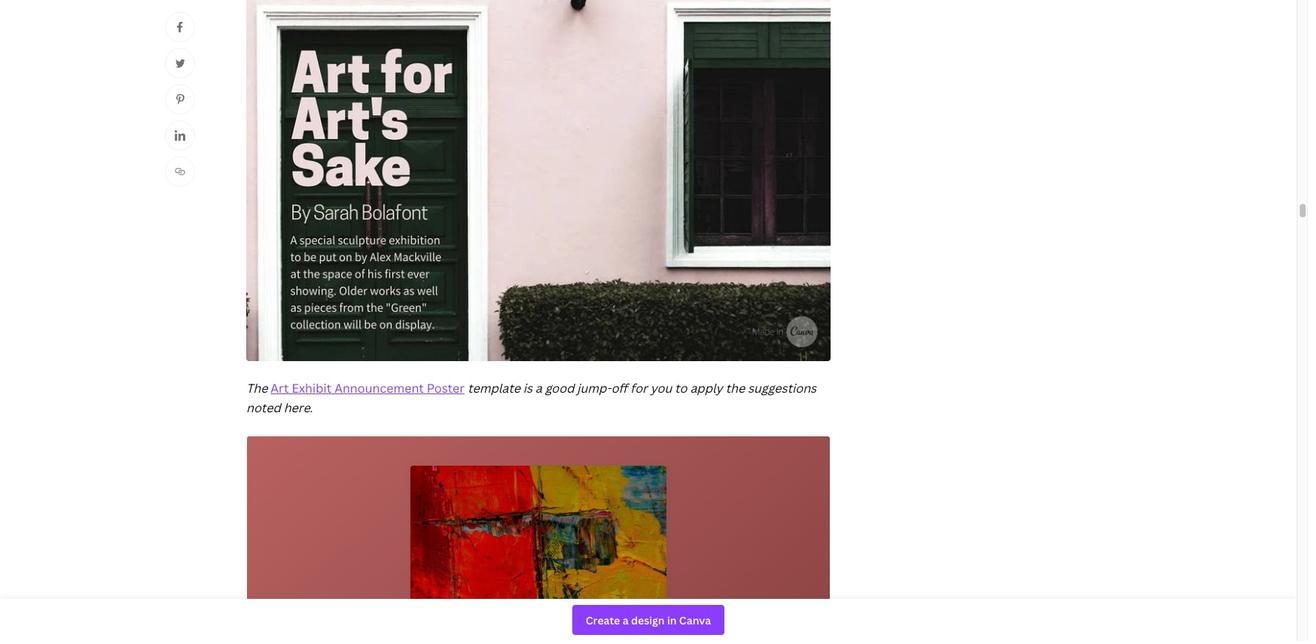 Task type: vqa. For each thing, say whether or not it's contained in the screenshot.
is
yes



Task type: describe. For each thing, give the bounding box(es) containing it.
off
[[612, 381, 628, 397]]

noted
[[246, 400, 281, 416]]

art
[[271, 381, 289, 397]]

is
[[523, 381, 533, 397]]

here.
[[284, 400, 313, 416]]

the art exhibit announcement poster
[[246, 381, 465, 397]]

the
[[246, 381, 268, 397]]

apply
[[690, 381, 723, 397]]

jump-
[[577, 381, 612, 397]]

you
[[651, 381, 672, 397]]

announcement
[[335, 381, 424, 397]]

poster
[[427, 381, 465, 397]]

art exhibit announcement poster link
[[271, 381, 465, 397]]

good
[[545, 381, 574, 397]]

a
[[536, 381, 542, 397]]



Task type: locate. For each thing, give the bounding box(es) containing it.
template is a good jump-off for you to apply the suggestions noted here.
[[246, 381, 817, 416]]

for
[[631, 381, 648, 397]]

the
[[726, 381, 745, 397]]

to
[[675, 381, 688, 397]]

exhibit
[[292, 381, 332, 397]]

template
[[468, 381, 521, 397]]

suggestions
[[748, 381, 817, 397]]



